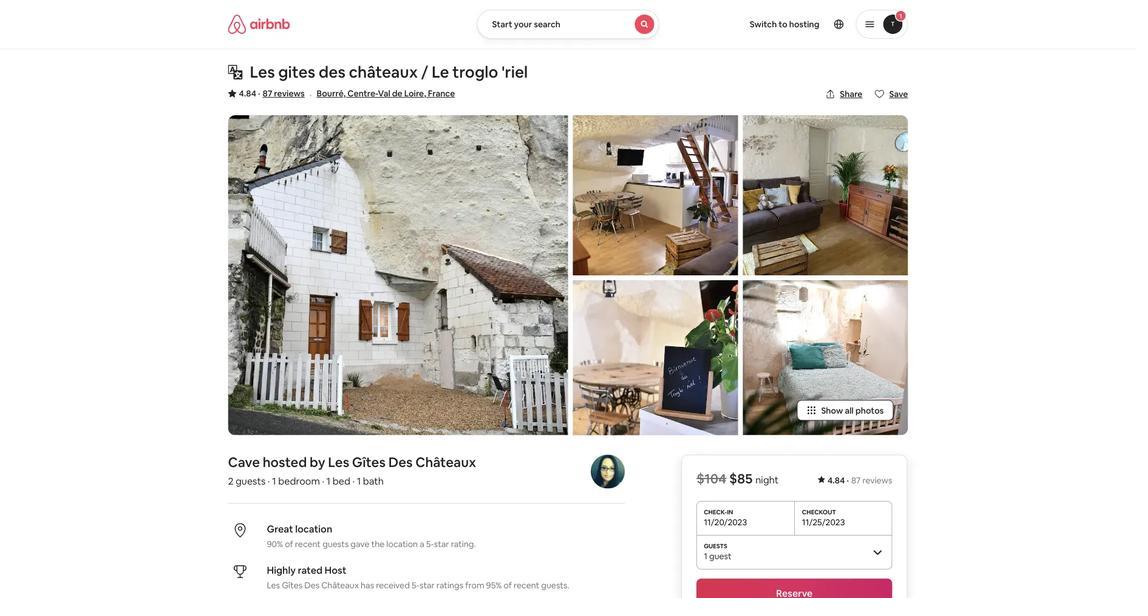 Task type: locate. For each thing, give the bounding box(es) containing it.
1 button
[[856, 10, 908, 39]]

recent
[[295, 539, 321, 550], [514, 580, 539, 591]]

gîtes for des châteaux
[[352, 454, 386, 472]]

gîtes down highly
[[282, 580, 303, 591]]

highly
[[267, 565, 296, 577]]

0 horizontal spatial 5-
[[412, 580, 420, 591]]

1 vertical spatial 4.84
[[828, 475, 845, 486]]

0 horizontal spatial 4.84
[[239, 88, 256, 99]]

great location 90% of recent guests gave the location a 5-star rating.
[[267, 524, 476, 550]]

0 horizontal spatial location
[[295, 524, 332, 536]]

1 vertical spatial location
[[387, 539, 418, 550]]

of
[[285, 539, 293, 550], [504, 580, 512, 591]]

received
[[376, 580, 410, 591]]

switch to hosting link
[[743, 12, 827, 37]]

les up bed
[[328, 454, 349, 472]]

has
[[361, 580, 374, 591]]

1 vertical spatial star
[[420, 580, 435, 591]]

0 vertical spatial reviews
[[274, 88, 305, 99]]

gîtes
[[352, 454, 386, 472], [282, 580, 303, 591]]

share button
[[821, 84, 868, 104]]

1 horizontal spatial 4.84 · 87 reviews
[[828, 475, 893, 486]]

gîtes up bath
[[352, 454, 386, 472]]

highly rated host les gîtes des châteaux has received 5-star ratings from 95% of recent guests.
[[267, 565, 570, 591]]

the
[[371, 539, 385, 550]]

of inside the great location 90% of recent guests gave the location a 5-star rating.
[[285, 539, 293, 550]]

gîtes inside cave hosted by les gîtes des châteaux 2 guests · 1 bedroom · 1 bed · 1 bath
[[352, 454, 386, 472]]

0 vertical spatial recent
[[295, 539, 321, 550]]

2 vertical spatial les
[[267, 580, 280, 591]]

1 vertical spatial recent
[[514, 580, 539, 591]]

1 guest
[[704, 552, 732, 562]]

5- inside the great location 90% of recent guests gave the location a 5-star rating.
[[426, 539, 434, 550]]

5-
[[426, 539, 434, 550], [412, 580, 420, 591]]

photos
[[856, 405, 884, 416]]

guests
[[236, 476, 266, 488], [323, 539, 349, 550]]

1 horizontal spatial gîtes
[[352, 454, 386, 472]]

of right 95%
[[504, 580, 512, 591]]

des
[[319, 62, 346, 82]]

of inside highly rated host les gîtes des châteaux has received 5-star ratings from 95% of recent guests.
[[504, 580, 512, 591]]

guests inside cave hosted by les gîtes des châteaux 2 guests · 1 bedroom · 1 bed · 1 bath
[[236, 476, 266, 488]]

les down highly
[[267, 580, 280, 591]]

87 reviews button
[[263, 87, 305, 100]]

by
[[310, 454, 325, 472]]

4.84 up 11/25/2023
[[828, 475, 845, 486]]

gîtes inside highly rated host les gîtes des châteaux has received 5-star ratings from 95% of recent guests.
[[282, 580, 303, 591]]

france
[[428, 88, 455, 99]]

95%
[[486, 580, 502, 591]]

guests left gave
[[323, 539, 349, 550]]

0 vertical spatial star
[[434, 539, 449, 550]]

bedroom
[[278, 476, 320, 488]]

start your search
[[492, 19, 561, 30]]

les inside cave hosted by les gîtes des châteaux 2 guests · 1 bedroom · 1 bed · 1 bath
[[328, 454, 349, 472]]

4.84 · 87 reviews down gites
[[239, 88, 305, 99]]

star left ratings on the bottom of page
[[420, 580, 435, 591]]

recent inside the great location 90% of recent guests gave the location a 5-star rating.
[[295, 539, 321, 550]]

0 horizontal spatial recent
[[295, 539, 321, 550]]

start your search button
[[477, 10, 659, 39]]

a
[[420, 539, 424, 550]]

recent up rated
[[295, 539, 321, 550]]

0 vertical spatial gîtes
[[352, 454, 386, 472]]

location left a
[[387, 539, 418, 550]]

cave
[[228, 454, 260, 472]]

0 vertical spatial of
[[285, 539, 293, 550]]

1 horizontal spatial guests
[[323, 539, 349, 550]]

· bourré, centre-val de loire, france
[[310, 88, 455, 101]]

Start your search search field
[[477, 10, 659, 39]]

4.84 · 87 reviews up 11/25/2023
[[828, 475, 893, 486]]

0 horizontal spatial reviews
[[274, 88, 305, 99]]

1 vertical spatial 4.84 · 87 reviews
[[828, 475, 893, 486]]

1 inside 1 'dropdown button'
[[900, 12, 902, 20]]

guests right 2
[[236, 476, 266, 488]]

0 horizontal spatial 87
[[263, 88, 272, 99]]

4.84
[[239, 88, 256, 99], [828, 475, 845, 486]]

châteaux
[[321, 580, 359, 591]]

les
[[250, 62, 275, 82], [328, 454, 349, 472], [267, 580, 280, 591]]

de
[[392, 88, 403, 99]]

0 horizontal spatial of
[[285, 539, 293, 550]]

1 vertical spatial reviews
[[863, 475, 893, 486]]

1 vertical spatial gîtes
[[282, 580, 303, 591]]

des
[[304, 580, 320, 591]]

show all photos
[[821, 405, 884, 416]]

1 vertical spatial of
[[504, 580, 512, 591]]

4.84 down 'automatically translated title: les gites des châteaux / le troglo 'riel' icon
[[239, 88, 256, 99]]

bath
[[363, 476, 384, 488]]

star right a
[[434, 539, 449, 550]]

0 horizontal spatial gîtes
[[282, 580, 303, 591]]

1 vertical spatial 87
[[852, 475, 861, 486]]

$104 $85 night
[[697, 470, 779, 488]]

star inside the great location 90% of recent guests gave the location a 5-star rating.
[[434, 539, 449, 550]]

location right great
[[295, 524, 332, 536]]

1 horizontal spatial 87
[[852, 475, 861, 486]]

·
[[258, 88, 260, 99], [310, 88, 312, 101], [847, 475, 849, 486], [268, 476, 270, 488], [322, 476, 324, 488], [353, 476, 355, 488]]

4.84 · 87 reviews
[[239, 88, 305, 99], [828, 475, 893, 486]]

rated
[[298, 565, 323, 577]]

les inside highly rated host les gîtes des châteaux has received 5-star ratings from 95% of recent guests.
[[267, 580, 280, 591]]

les gites des châteaux / le troglo 'riel
[[250, 62, 528, 82]]

star
[[434, 539, 449, 550], [420, 580, 435, 591]]

share
[[840, 89, 863, 100]]

87
[[263, 88, 272, 99], [852, 475, 861, 486]]

1 vertical spatial les
[[328, 454, 349, 472]]

troglo
[[453, 62, 498, 82]]

11/25/2023
[[802, 518, 845, 528]]

1 horizontal spatial recent
[[514, 580, 539, 591]]

location
[[295, 524, 332, 536], [387, 539, 418, 550]]

1 horizontal spatial 5-
[[426, 539, 434, 550]]

0 vertical spatial 5-
[[426, 539, 434, 550]]

les right 'automatically translated title: les gites des châteaux / le troglo 'riel' icon
[[250, 62, 275, 82]]

5- right a
[[426, 539, 434, 550]]

0 vertical spatial guests
[[236, 476, 266, 488]]

1
[[900, 12, 902, 20], [272, 476, 276, 488], [327, 476, 331, 488], [357, 476, 361, 488], [704, 552, 708, 562]]

/
[[421, 62, 428, 82]]

0 vertical spatial 4.84 · 87 reviews
[[239, 88, 305, 99]]

reviews
[[274, 88, 305, 99], [863, 475, 893, 486]]

1 horizontal spatial of
[[504, 580, 512, 591]]

1 vertical spatial 5-
[[412, 580, 420, 591]]

0 horizontal spatial guests
[[236, 476, 266, 488]]

recent left guests.
[[514, 580, 539, 591]]

all
[[845, 405, 854, 416]]

1 vertical spatial guests
[[323, 539, 349, 550]]

0 horizontal spatial 4.84 · 87 reviews
[[239, 88, 305, 99]]

hosting
[[789, 19, 820, 30]]

recent inside highly rated host les gîtes des châteaux has received 5-star ratings from 95% of recent guests.
[[514, 580, 539, 591]]

of right the 90%
[[285, 539, 293, 550]]

centre-
[[348, 88, 378, 99]]

learn more about the host, les gîtes des châteaux. image
[[591, 455, 625, 489], [591, 455, 625, 489]]

switch to hosting
[[750, 19, 820, 30]]

5- right received
[[412, 580, 420, 591]]

1 horizontal spatial reviews
[[863, 475, 893, 486]]



Task type: describe. For each thing, give the bounding box(es) containing it.
les for hosted
[[328, 454, 349, 472]]

host
[[325, 565, 346, 577]]

great
[[267, 524, 293, 536]]

5- inside highly rated host les gîtes des châteaux has received 5-star ratings from 95% of recent guests.
[[412, 580, 420, 591]]

les gites des châteaux / le troglo 'riel image 2 image
[[573, 115, 738, 276]]

show
[[821, 405, 843, 416]]

gîtes for des
[[282, 580, 303, 591]]

1 horizontal spatial 4.84
[[828, 475, 845, 486]]

rating.
[[451, 539, 476, 550]]

le
[[432, 62, 449, 82]]

les gites des châteaux / le troglo 'riel image 4 image
[[743, 115, 908, 276]]

bourré, centre-val de loire, france button
[[317, 86, 455, 101]]

guest
[[709, 552, 732, 562]]

$104
[[697, 470, 727, 488]]

0 vertical spatial les
[[250, 62, 275, 82]]

save
[[889, 89, 908, 100]]

les gites des châteaux / le troglo 'riel image 1 image
[[228, 115, 568, 436]]

bourré,
[[317, 88, 346, 99]]

1 horizontal spatial location
[[387, 539, 418, 550]]

les gites des châteaux / le troglo 'riel image 3 image
[[573, 280, 738, 436]]

1 inside 1 guest popup button
[[704, 552, 708, 562]]

2
[[228, 476, 234, 488]]

les for rated
[[267, 580, 280, 591]]

switch
[[750, 19, 777, 30]]

90%
[[267, 539, 283, 550]]

11/20/2023
[[704, 518, 747, 528]]

0 vertical spatial 4.84
[[239, 88, 256, 99]]

guests inside the great location 90% of recent guests gave the location a 5-star rating.
[[323, 539, 349, 550]]

0 vertical spatial 87
[[263, 88, 272, 99]]

gites
[[278, 62, 315, 82]]

des châteaux
[[388, 454, 476, 472]]

· inside · bourré, centre-val de loire, france
[[310, 88, 312, 101]]

star inside highly rated host les gîtes des châteaux has received 5-star ratings from 95% of recent guests.
[[420, 580, 435, 591]]

automatically translated title: les gites des châteaux / le troglo 'riel image
[[228, 65, 243, 80]]

les gites des châteaux / le troglo 'riel image 5 image
[[743, 280, 908, 436]]

loire,
[[404, 88, 426, 99]]

hosted
[[263, 454, 307, 472]]

cave hosted by les gîtes des châteaux 2 guests · 1 bedroom · 1 bed · 1 bath
[[228, 454, 476, 488]]

bed
[[333, 476, 350, 488]]

profile element
[[674, 0, 908, 49]]

châteaux
[[349, 62, 418, 82]]

your
[[514, 19, 532, 30]]

show all photos button
[[797, 401, 894, 421]]

val
[[378, 88, 390, 99]]

to
[[779, 19, 788, 30]]

from
[[465, 580, 484, 591]]

start
[[492, 19, 512, 30]]

guests.
[[541, 580, 570, 591]]

save button
[[870, 84, 913, 104]]

0 vertical spatial location
[[295, 524, 332, 536]]

1 guest button
[[697, 536, 893, 570]]

gave
[[351, 539, 370, 550]]

$85
[[729, 470, 753, 488]]

night
[[756, 474, 779, 487]]

search
[[534, 19, 561, 30]]

ratings
[[437, 580, 463, 591]]

'riel
[[502, 62, 528, 82]]



Task type: vqa. For each thing, say whether or not it's contained in the screenshot.
recent to the top
yes



